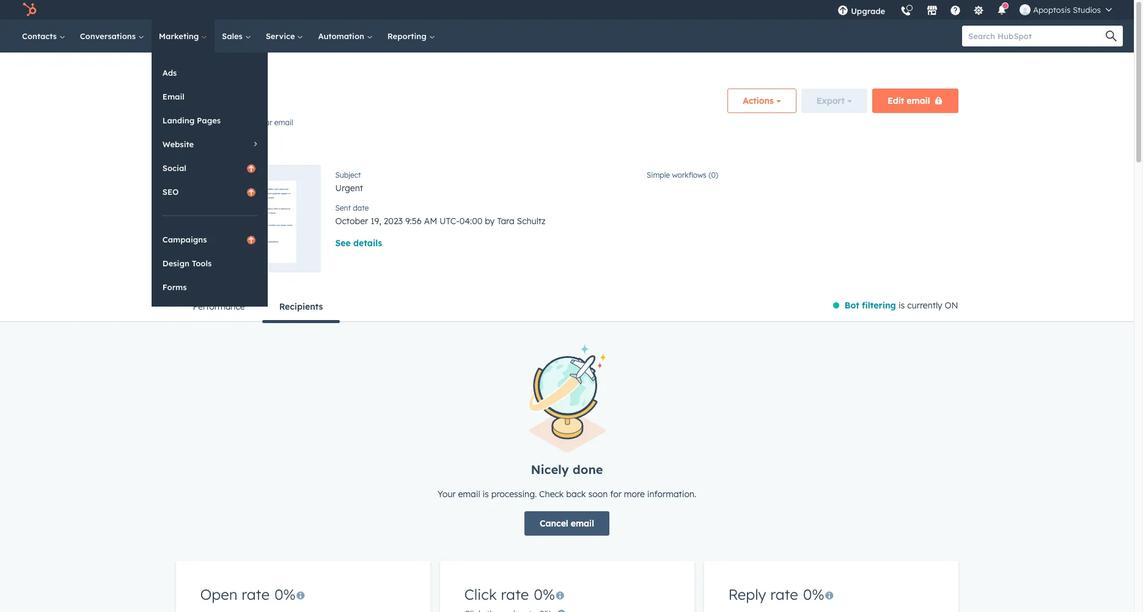 Task type: locate. For each thing, give the bounding box(es) containing it.
rate for reply rate
[[771, 586, 798, 604]]

social
[[163, 163, 186, 173]]

tara schultz image
[[1020, 4, 1031, 15]]

0 vertical spatial is
[[899, 300, 905, 311]]

rate right reply
[[771, 586, 798, 604]]

nicely
[[531, 462, 569, 477]]

back
[[185, 68, 203, 77]]

0% right click rate
[[534, 586, 555, 604]]

0 horizontal spatial 0%
[[274, 586, 296, 604]]

email right regular
[[260, 118, 279, 127]]

email
[[907, 96, 930, 107], [260, 118, 279, 127], [458, 489, 480, 500], [571, 519, 594, 530]]

is
[[899, 300, 905, 311], [483, 489, 489, 500]]

cancel email
[[540, 519, 594, 530]]

bot
[[845, 300, 860, 311]]

recipients button
[[262, 292, 340, 323]]

workflows
[[672, 171, 707, 180]]

click rate
[[464, 586, 529, 604]]

open
[[200, 586, 238, 604]]

marketplaces image
[[927, 6, 938, 17]]

0% for open rate
[[274, 586, 296, 604]]

2023
[[384, 216, 403, 227]]

currently
[[907, 300, 943, 311]]

search image
[[1106, 31, 1117, 42]]

email right cancel
[[571, 519, 594, 530]]

2 0% from the left
[[534, 586, 555, 604]]

date
[[353, 204, 369, 213]]

conversations link
[[73, 20, 152, 53]]

help image
[[950, 6, 961, 17]]

email right your
[[458, 489, 480, 500]]

processing
[[189, 118, 226, 127]]

edit
[[888, 96, 904, 107]]

urgent
[[335, 183, 363, 194]]

back to all emails
[[185, 68, 250, 77]]

rate right the open
[[242, 586, 270, 604]]

0 horizontal spatial rate
[[242, 586, 270, 604]]

click
[[464, 586, 497, 604]]

email for cancel email
[[571, 519, 594, 530]]

9:56
[[405, 216, 422, 227]]

Email Name field
[[176, 92, 223, 109]]

email
[[163, 92, 185, 101]]

1 horizontal spatial rate
[[501, 586, 529, 604]]

email for your email is processing. check back soon for more information.
[[458, 489, 480, 500]]

is for currently
[[899, 300, 905, 311]]

edit email
[[888, 96, 930, 107]]

rate
[[242, 586, 270, 604], [501, 586, 529, 604], [771, 586, 798, 604]]

hubspot link
[[15, 2, 46, 17]]

website link
[[152, 133, 268, 156]]

email inside 'button'
[[571, 519, 594, 530]]

1 vertical spatial is
[[483, 489, 489, 500]]

reporting
[[388, 31, 429, 41]]

social link
[[152, 157, 268, 180]]

navigation
[[176, 292, 340, 323]]

3 rate from the left
[[771, 586, 798, 604]]

1 0% from the left
[[274, 586, 296, 604]]

design tools link
[[152, 252, 268, 275]]

0% right reply rate
[[803, 586, 825, 604]]

service
[[266, 31, 297, 41]]

processing.
[[491, 489, 537, 500]]

simple
[[647, 171, 670, 180]]

upgrade image
[[838, 6, 849, 17]]

1 rate from the left
[[242, 586, 270, 604]]

seo
[[163, 187, 179, 197]]

email inside button
[[907, 96, 930, 107]]

rate for click rate
[[501, 586, 529, 604]]

hubspot image
[[22, 2, 37, 17]]

reply rate
[[729, 586, 798, 604]]

0 horizontal spatial is
[[483, 489, 489, 500]]

is left processing. at the bottom left of page
[[483, 489, 489, 500]]

is right filtering
[[899, 300, 905, 311]]

landing
[[163, 116, 195, 125]]

2 horizontal spatial rate
[[771, 586, 798, 604]]

0%
[[274, 586, 296, 604], [534, 586, 555, 604], [803, 586, 825, 604]]

2 rate from the left
[[501, 586, 529, 604]]

ads
[[163, 68, 177, 78]]

1 horizontal spatial is
[[899, 300, 905, 311]]

recipients
[[279, 302, 323, 313]]

actions button
[[728, 89, 797, 113]]

1 horizontal spatial 0%
[[534, 586, 555, 604]]

settings image
[[974, 6, 985, 17]]

see details button
[[335, 236, 382, 251]]

banner
[[173, 85, 958, 118]]

landing pages link
[[152, 109, 268, 132]]

for
[[610, 489, 622, 500]]

service link
[[258, 20, 311, 53]]

sent
[[335, 204, 351, 213]]

back to all emails link
[[176, 68, 250, 77]]

notifications image
[[997, 6, 1008, 17]]

reply
[[729, 586, 766, 604]]

seo link
[[152, 180, 268, 204]]

rate right click at bottom
[[501, 586, 529, 604]]

forms link
[[152, 276, 268, 299]]

0% right the "open rate" at left
[[274, 586, 296, 604]]

emails
[[226, 68, 250, 77]]

(0)
[[709, 171, 719, 180]]

menu
[[830, 0, 1120, 24]]

pages
[[197, 116, 221, 125]]

design tools
[[163, 259, 212, 268]]

email right the edit
[[907, 96, 930, 107]]

subject urgent
[[335, 171, 363, 194]]

contacts link
[[15, 20, 73, 53]]

bot filtering button
[[845, 298, 896, 313]]

0% for reply rate
[[803, 586, 825, 604]]

2 horizontal spatial 0%
[[803, 586, 825, 604]]

marketing menu
[[152, 53, 268, 307]]

apoptosis
[[1033, 5, 1071, 15]]

see
[[335, 238, 351, 249]]

3 0% from the left
[[803, 586, 825, 604]]

campaigns
[[163, 235, 207, 245]]

navigation containing performance
[[176, 292, 340, 323]]

details
[[353, 238, 382, 249]]

cancel
[[540, 519, 568, 530]]



Task type: describe. For each thing, give the bounding box(es) containing it.
your email is processing. check back soon for more information.
[[438, 489, 697, 500]]

all
[[215, 68, 224, 77]]

to
[[205, 68, 213, 77]]

reporting link
[[380, 20, 442, 53]]

calling icon button
[[896, 1, 917, 19]]

october
[[335, 216, 368, 227]]

automation
[[318, 31, 367, 41]]

04:00
[[460, 216, 483, 227]]

calling icon image
[[901, 6, 912, 17]]

more
[[624, 489, 645, 500]]

back
[[566, 489, 586, 500]]

website
[[163, 139, 194, 149]]

0% for click rate
[[534, 586, 555, 604]]

export button
[[801, 89, 868, 113]]

settings link
[[966, 0, 992, 20]]

studios
[[1073, 5, 1101, 15]]

soon
[[588, 489, 608, 500]]

landing pages
[[163, 116, 221, 125]]

marketplaces button
[[920, 0, 945, 20]]

sales link
[[215, 20, 258, 53]]

ads link
[[152, 61, 268, 84]]

nicely done
[[531, 462, 603, 477]]

sent date october 19, 2023 9:56 am utc-04:00 by tara schultz
[[335, 204, 546, 227]]

help button
[[945, 0, 966, 20]]

utc-
[[440, 216, 460, 227]]

sales
[[222, 31, 245, 41]]

menu containing apoptosis studios
[[830, 0, 1120, 24]]

Search HubSpot search field
[[962, 26, 1112, 46]]

subject
[[335, 171, 361, 180]]

check
[[539, 489, 564, 500]]

email for edit email
[[907, 96, 930, 107]]

tara
[[497, 216, 515, 227]]

is for processing.
[[483, 489, 489, 500]]

export
[[817, 96, 845, 107]]

simple workflows (0)
[[647, 171, 719, 180]]

tools
[[192, 259, 212, 268]]

filtering
[[862, 300, 896, 311]]

on
[[945, 300, 958, 311]]

done
[[573, 462, 603, 477]]

information.
[[647, 489, 697, 500]]

processing | regular email
[[189, 118, 279, 127]]

automation link
[[311, 20, 380, 53]]

|
[[228, 118, 230, 127]]

am
[[424, 216, 437, 227]]

contacts
[[22, 31, 59, 41]]

regular
[[232, 118, 258, 127]]

apoptosis studios button
[[1013, 0, 1120, 20]]

schultz
[[517, 216, 546, 227]]

notifications button
[[992, 0, 1013, 20]]

apoptosis studios
[[1033, 5, 1101, 15]]

design
[[163, 259, 189, 268]]

edit email button
[[873, 89, 958, 113]]

search button
[[1100, 26, 1123, 46]]

marketing
[[159, 31, 201, 41]]

your
[[438, 489, 456, 500]]

banner containing actions
[[173, 85, 958, 118]]

rate for open rate
[[242, 586, 270, 604]]

conversations
[[80, 31, 138, 41]]

upgrade
[[851, 6, 885, 16]]

email link
[[152, 85, 268, 108]]

bot filtering is currently on
[[845, 300, 958, 311]]

campaigns link
[[152, 228, 268, 251]]

actions
[[743, 96, 774, 107]]

open rate
[[200, 586, 270, 604]]

19,
[[371, 216, 381, 227]]

forms
[[163, 282, 187, 292]]

performance
[[193, 302, 245, 313]]

simple workflows (0) button
[[647, 170, 896, 181]]

by
[[485, 216, 495, 227]]

see details
[[335, 238, 382, 249]]

cancel email button
[[525, 512, 610, 536]]



Task type: vqa. For each thing, say whether or not it's contained in the screenshot.
the leftmost Link opens in a new window icon
no



